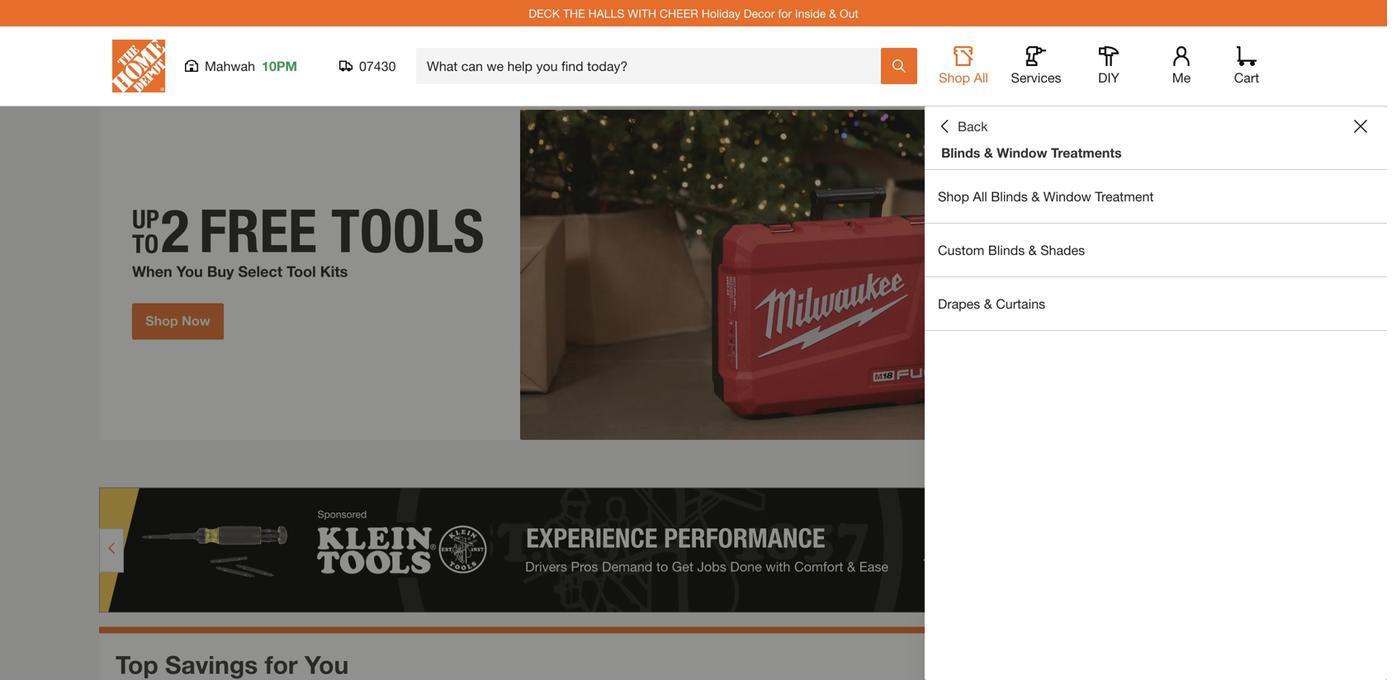 Task type: describe. For each thing, give the bounding box(es) containing it.
back
[[958, 118, 988, 134]]

curtains
[[996, 296, 1045, 312]]

with
[[628, 6, 656, 20]]

treatments
[[1051, 145, 1122, 161]]

the
[[563, 6, 585, 20]]

all for shop all blinds & window treatment
[[973, 189, 987, 204]]

blinds & window treatments
[[941, 145, 1122, 161]]

me
[[1172, 70, 1191, 85]]

all for shop all
[[974, 70, 988, 85]]

cart link
[[1229, 46, 1265, 86]]

deck
[[529, 6, 560, 20]]

0 vertical spatial blinds
[[941, 145, 980, 161]]

custom blinds & shades
[[938, 242, 1085, 258]]

drapes & curtains link
[[925, 277, 1387, 330]]

services button
[[1010, 46, 1063, 86]]

halls
[[588, 6, 624, 20]]

holiday
[[702, 6, 740, 20]]

shop all blinds & window treatment link
[[925, 170, 1387, 223]]

feedback link image
[[1365, 279, 1387, 368]]

drawer close image
[[1354, 120, 1367, 133]]

shop for shop all blinds & window treatment
[[938, 189, 969, 204]]

services
[[1011, 70, 1061, 85]]

0 vertical spatial for
[[778, 6, 792, 20]]

custom blinds & shades link
[[925, 224, 1387, 277]]

deck the halls with cheer holiday decor for inside & out link
[[529, 6, 858, 20]]

shop all blinds & window treatment
[[938, 189, 1154, 204]]

& left shades
[[1028, 242, 1037, 258]]

& down back
[[984, 145, 993, 161]]

window inside menu
[[1043, 189, 1091, 204]]

1 vertical spatial blinds
[[991, 189, 1028, 204]]

mahwah 10pm
[[205, 58, 297, 74]]



Task type: vqa. For each thing, say whether or not it's contained in the screenshot.
the leftmost sq.
no



Task type: locate. For each thing, give the bounding box(es) containing it.
drapes & curtains
[[938, 296, 1045, 312]]

07430
[[359, 58, 396, 74]]

& right drapes
[[984, 296, 992, 312]]

1 vertical spatial all
[[973, 189, 987, 204]]

& left out
[[829, 6, 836, 20]]

shop up custom
[[938, 189, 969, 204]]

mahwah
[[205, 58, 255, 74]]

2 vertical spatial blinds
[[988, 242, 1025, 258]]

blinds right custom
[[988, 242, 1025, 258]]

0 horizontal spatial for
[[265, 650, 298, 679]]

1 vertical spatial for
[[265, 650, 298, 679]]

deck the halls with cheer holiday decor for inside & out
[[529, 6, 858, 20]]

back button
[[938, 118, 988, 135]]

for left inside
[[778, 6, 792, 20]]

shop
[[939, 70, 970, 85], [938, 189, 969, 204]]

all up custom
[[973, 189, 987, 204]]

blinds
[[941, 145, 980, 161], [991, 189, 1028, 204], [988, 242, 1025, 258]]

1 horizontal spatial for
[[778, 6, 792, 20]]

07430 button
[[339, 58, 396, 74]]

all up back
[[974, 70, 988, 85]]

all inside button
[[974, 70, 988, 85]]

0 vertical spatial window
[[997, 145, 1047, 161]]

0 vertical spatial shop
[[939, 70, 970, 85]]

all
[[974, 70, 988, 85], [973, 189, 987, 204]]

image for 30nov2023-hp-bau-mw44-45 image
[[99, 110, 1288, 440]]

for left you
[[265, 650, 298, 679]]

1 vertical spatial window
[[1043, 189, 1091, 204]]

top
[[116, 650, 158, 679]]

top savings for you
[[116, 650, 349, 679]]

me button
[[1155, 46, 1208, 86]]

What can we help you find today? search field
[[427, 49, 880, 83]]

1 vertical spatial shop
[[938, 189, 969, 204]]

& down blinds & window treatments
[[1031, 189, 1040, 204]]

window
[[997, 145, 1047, 161], [1043, 189, 1091, 204]]

decor
[[744, 6, 775, 20]]

menu containing shop all blinds & window treatment
[[925, 170, 1387, 331]]

shop all button
[[937, 46, 990, 86]]

treatment
[[1095, 189, 1154, 204]]

menu
[[925, 170, 1387, 331]]

savings
[[165, 650, 258, 679]]

shades
[[1040, 242, 1085, 258]]

shop all
[[939, 70, 988, 85]]

&
[[829, 6, 836, 20], [984, 145, 993, 161], [1031, 189, 1040, 204], [1028, 242, 1037, 258], [984, 296, 992, 312]]

shop inside button
[[939, 70, 970, 85]]

10pm
[[262, 58, 297, 74]]

window down "treatments"
[[1043, 189, 1091, 204]]

cart
[[1234, 70, 1259, 85]]

diy button
[[1082, 46, 1135, 86]]

inside
[[795, 6, 826, 20]]

0 vertical spatial all
[[974, 70, 988, 85]]

cheer
[[660, 6, 698, 20]]

shop for shop all
[[939, 70, 970, 85]]

the home depot logo image
[[112, 40, 165, 92]]

custom
[[938, 242, 984, 258]]

shop up back button
[[939, 70, 970, 85]]

for
[[778, 6, 792, 20], [265, 650, 298, 679]]

blinds down blinds & window treatments
[[991, 189, 1028, 204]]

out
[[840, 6, 858, 20]]

blinds down back button
[[941, 145, 980, 161]]

you
[[305, 650, 349, 679]]

drapes
[[938, 296, 980, 312]]

diy
[[1098, 70, 1119, 85]]

window up shop all blinds & window treatment
[[997, 145, 1047, 161]]



